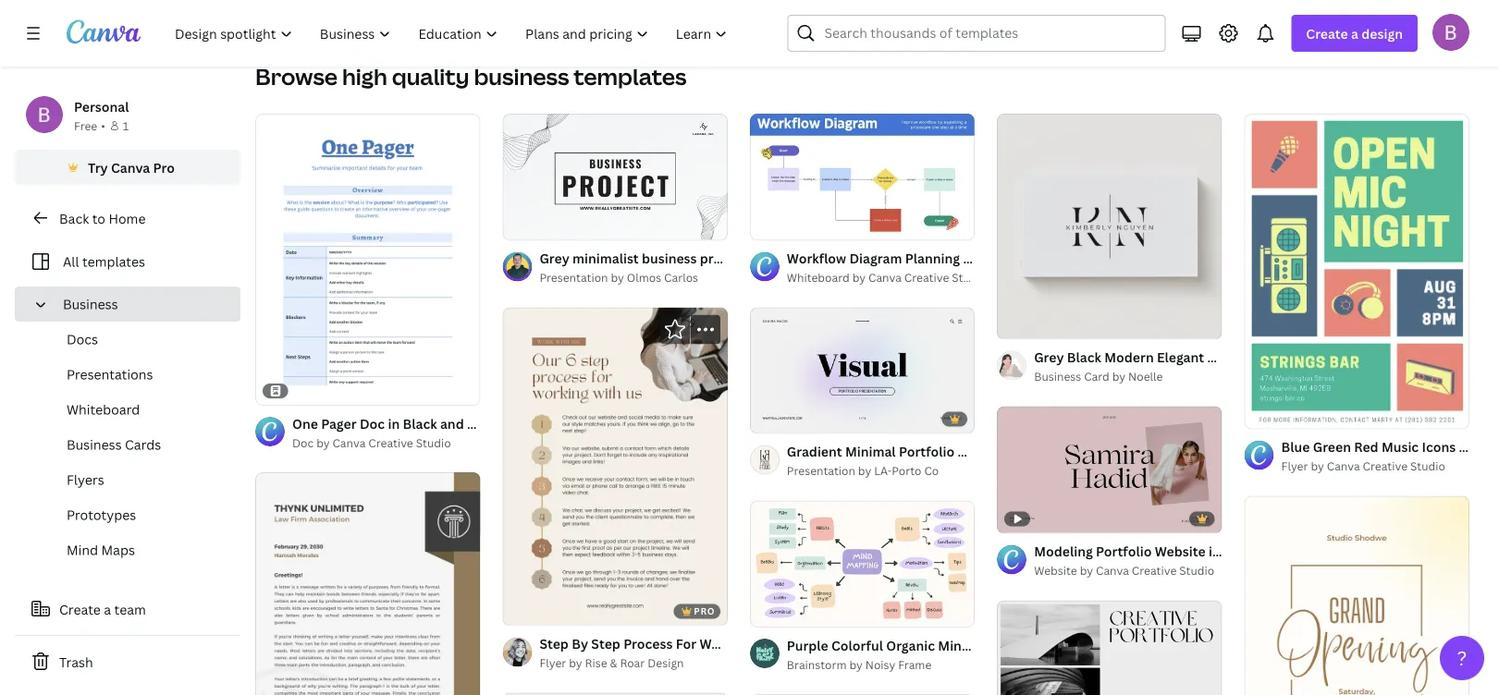 Task type: locate. For each thing, give the bounding box(es) containing it.
mind left map at the right bottom
[[938, 637, 970, 654]]

0 vertical spatial presentation
[[540, 270, 608, 285]]

business
[[63, 296, 118, 313], [1035, 369, 1082, 384], [67, 436, 122, 454]]

1 left 16
[[763, 413, 769, 426]]

1 vertical spatial mind
[[938, 637, 970, 654]]

2 items from the left
[[610, 15, 640, 31]]

0 horizontal spatial brainstorm
[[787, 657, 847, 673]]

1 horizontal spatial step
[[592, 636, 621, 653]]

1 inside 'link'
[[1011, 318, 1016, 330]]

2 vertical spatial presentation
[[787, 464, 856, 479]]

process
[[624, 636, 673, 653]]

flyer left rise
[[540, 656, 566, 671]]

blue green red music icons open m link
[[1282, 437, 1500, 458]]

la-
[[875, 464, 892, 479]]

try canva pro
[[88, 159, 175, 176]]

back to home link
[[15, 200, 241, 237]]

0 horizontal spatial a
[[104, 601, 111, 619]]

? button
[[1441, 637, 1485, 681]]

a left team
[[104, 601, 111, 619]]

presentation for grey minimalist business project presentation
[[540, 270, 608, 285]]

canva
[[111, 159, 150, 176], [869, 270, 902, 285], [333, 435, 366, 450], [1327, 459, 1361, 474], [1096, 563, 1130, 579]]

trash
[[59, 654, 93, 671]]

home
[[109, 210, 146, 227]]

3 30 items from the left
[[931, 15, 978, 31]]

2 horizontal spatial of
[[1019, 318, 1032, 330]]

2 horizontal spatial flyer
[[1282, 459, 1309, 474]]

gradient minimal portfolio proposal presentation image
[[750, 307, 975, 434]]

business card by noelle link
[[1035, 368, 1223, 386]]

1 vertical spatial brainstorm
[[787, 657, 847, 673]]

4 30 from the left
[[1269, 15, 1284, 31]]

1 30 from the left
[[255, 15, 270, 31]]

0 vertical spatial flyer
[[1282, 459, 1309, 474]]

2 vertical spatial business
[[67, 436, 122, 454]]

project
[[700, 250, 746, 267]]

grey minimalist business project presentation link
[[540, 248, 830, 269]]

1 horizontal spatial flyer
[[862, 636, 894, 653]]

business up the 'flyers'
[[67, 436, 122, 454]]

3 items from the left
[[948, 15, 978, 31]]

browse
[[255, 62, 338, 92]]

mind maps link
[[30, 533, 241, 568]]

whiteboard by canva creative studio link
[[787, 269, 987, 287]]

1 vertical spatial a
[[104, 601, 111, 619]]

1 vertical spatial create
[[59, 601, 101, 619]]

presentation by olmos carlos link
[[540, 269, 728, 287]]

flyer
[[1282, 459, 1309, 474], [862, 636, 894, 653], [540, 656, 566, 671]]

0 vertical spatial of
[[524, 219, 538, 231]]

a inside create a design dropdown button
[[1352, 25, 1359, 42]]

studio for doc by canva creative studio
[[416, 435, 451, 450]]

1 vertical spatial presentation
[[1017, 443, 1098, 461]]

0 horizontal spatial step
[[540, 636, 569, 653]]

by inside purple colorful organic mind map brainstorm brainstorm by noisy frame
[[850, 657, 863, 673]]

business
[[474, 62, 569, 92], [642, 250, 697, 267]]

0 vertical spatial a
[[1352, 25, 1359, 42]]

0 horizontal spatial of
[[524, 219, 538, 231]]

1 items from the left
[[272, 15, 302, 31]]

business left card
[[1035, 369, 1082, 384]]

1 of 14
[[516, 219, 552, 231]]

0 vertical spatial templates
[[574, 62, 687, 92]]

back
[[59, 210, 89, 227]]

of left 16
[[771, 413, 785, 426]]

by inside grey minimalist business project presentation presentation by olmos carlos
[[611, 270, 624, 285]]

presentation down grey
[[540, 270, 608, 285]]

items
[[272, 15, 302, 31], [610, 15, 640, 31], [948, 15, 978, 31], [1286, 15, 1316, 31]]

beige modern business organization chart graph image
[[503, 694, 728, 696]]

flyer up noisy
[[862, 636, 894, 653]]

creative
[[905, 270, 950, 285], [368, 435, 413, 450], [1363, 459, 1408, 474], [1132, 563, 1177, 579]]

website
[[1035, 563, 1078, 579]]

0 vertical spatial business
[[63, 296, 118, 313]]

doc by canva creative studio
[[292, 435, 451, 450]]

a left design
[[1352, 25, 1359, 42]]

1 left 3
[[1011, 318, 1016, 330]]

canva inside blue green red music icons open m flyer by canva creative studio
[[1327, 459, 1361, 474]]

presentations
[[67, 366, 153, 384]]

purple colorful organic mind map brainstorm link
[[787, 636, 1075, 656]]

step up &
[[592, 636, 621, 653]]

1 horizontal spatial mind
[[938, 637, 970, 654]]

mind
[[67, 542, 98, 559], [938, 637, 970, 654]]

3 30 from the left
[[931, 15, 946, 31]]

0 vertical spatial create
[[1307, 25, 1349, 42]]

whiteboard down presentation
[[787, 270, 850, 285]]

1 vertical spatial of
[[1019, 318, 1032, 330]]

olmos
[[627, 270, 662, 285]]

business down 'top level navigation' element
[[474, 62, 569, 92]]

16
[[788, 413, 799, 426]]

1 horizontal spatial presentation
[[787, 464, 856, 479]]

high
[[342, 62, 388, 92]]

1 of 16
[[763, 413, 799, 426]]

quality
[[392, 62, 470, 92]]

business up docs
[[63, 296, 118, 313]]

1 horizontal spatial of
[[771, 413, 785, 426]]

create left team
[[59, 601, 101, 619]]

create left design
[[1307, 25, 1349, 42]]

create a design
[[1307, 25, 1404, 42]]

by inside 'business card by noelle' link
[[1113, 369, 1126, 384]]

create inside dropdown button
[[1307, 25, 1349, 42]]

presentation down gradient
[[787, 464, 856, 479]]

business for business card by noelle
[[1035, 369, 1082, 384]]

0 horizontal spatial templates
[[82, 253, 145, 271]]

of left 14
[[524, 219, 538, 231]]

2 vertical spatial of
[[771, 413, 785, 426]]

presentation inside grey minimalist business project presentation presentation by olmos carlos
[[540, 270, 608, 285]]

1 left 14
[[516, 219, 521, 231]]

frame
[[899, 657, 932, 673]]

None search field
[[788, 15, 1166, 52]]

2 30 items from the left
[[593, 15, 640, 31]]

create
[[1307, 25, 1349, 42], [59, 601, 101, 619]]

creative for whiteboard by canva creative studio
[[905, 270, 950, 285]]

presentation
[[540, 270, 608, 285], [1017, 443, 1098, 461], [787, 464, 856, 479]]

create a team
[[59, 601, 146, 619]]

gradient minimal portfolio proposal presentation presentation by la-porto co
[[787, 443, 1098, 479]]

a for team
[[104, 601, 111, 619]]

creative inside blue green red music icons open m flyer by canva creative studio
[[1363, 459, 1408, 474]]

red
[[1355, 439, 1379, 456]]

0 horizontal spatial create
[[59, 601, 101, 619]]

blue
[[1282, 439, 1310, 456]]

1 vertical spatial business
[[642, 250, 697, 267]]

brainstorm right map at the right bottom
[[1004, 637, 1075, 654]]

us
[[787, 636, 803, 653]]

1 right • on the top of the page
[[123, 118, 129, 133]]

0 vertical spatial brainstorm
[[1004, 637, 1075, 654]]

brainstorm by noisy frame link
[[787, 656, 975, 674]]

all templates
[[63, 253, 145, 271]]

step left by at the bottom left
[[540, 636, 569, 653]]

1 vertical spatial whiteboard
[[67, 401, 140, 419]]

a inside create a team button
[[104, 601, 111, 619]]

whiteboard down presentations
[[67, 401, 140, 419]]

mind inside purple colorful organic mind map brainstorm brainstorm by noisy frame
[[938, 637, 970, 654]]

by inside gradient minimal portfolio proposal presentation presentation by la-porto co
[[858, 464, 872, 479]]

0 horizontal spatial presentation
[[540, 270, 608, 285]]

brown and gray minimalist law firm letterhead image
[[255, 473, 481, 696]]

business card by noelle
[[1035, 369, 1163, 384]]

grey black modern elegant name initials monogram business card image
[[998, 114, 1223, 339]]

music
[[1382, 439, 1419, 456]]

templates
[[574, 62, 687, 92], [82, 253, 145, 271]]

1 horizontal spatial brainstorm
[[1004, 637, 1075, 654]]

team
[[114, 601, 146, 619]]

0 horizontal spatial mind
[[67, 542, 98, 559]]

business up carlos
[[642, 250, 697, 267]]

canva for website by canva creative studio
[[1096, 563, 1130, 579]]

1 step from the left
[[540, 636, 569, 653]]

0 vertical spatial whiteboard
[[787, 270, 850, 285]]

create for create a design
[[1307, 25, 1349, 42]]

0 horizontal spatial business
[[474, 62, 569, 92]]

1 horizontal spatial whiteboard
[[787, 270, 850, 285]]

minimal
[[846, 443, 896, 461]]

presentation right proposal
[[1017, 443, 1098, 461]]

0 horizontal spatial flyer
[[540, 656, 566, 671]]

purple
[[787, 637, 829, 654]]

personal
[[74, 98, 129, 115]]

website by canva creative studio link
[[1035, 562, 1223, 580]]

create inside button
[[59, 601, 101, 619]]

brainstorm down purple
[[787, 657, 847, 673]]

1 horizontal spatial templates
[[574, 62, 687, 92]]

step
[[540, 636, 569, 653], [592, 636, 621, 653]]

1 horizontal spatial a
[[1352, 25, 1359, 42]]

0 horizontal spatial whiteboard
[[67, 401, 140, 419]]

mind left maps
[[67, 542, 98, 559]]

1 horizontal spatial create
[[1307, 25, 1349, 42]]

0 vertical spatial mind
[[67, 542, 98, 559]]

whiteboard
[[787, 270, 850, 285], [67, 401, 140, 419]]

presentation
[[749, 250, 830, 267]]

1 vertical spatial business
[[1035, 369, 1082, 384]]

step by step process for working with us services flyer link
[[540, 634, 894, 655]]

to
[[92, 210, 105, 227]]

try canva pro button
[[15, 150, 241, 185]]

flyer down blue
[[1282, 459, 1309, 474]]

&
[[610, 656, 618, 671]]

by
[[611, 270, 624, 285], [853, 270, 866, 285], [1113, 369, 1126, 384], [317, 435, 330, 450], [1311, 459, 1325, 474], [858, 464, 872, 479], [1080, 563, 1094, 579], [569, 656, 583, 671], [850, 657, 863, 673]]

top level navigation element
[[163, 15, 743, 52]]

1 for 1
[[123, 118, 129, 133]]

1 horizontal spatial business
[[642, 250, 697, 267]]

studio inside blue green red music icons open m flyer by canva creative studio
[[1411, 459, 1446, 474]]

business inside grey minimalist business project presentation presentation by olmos carlos
[[642, 250, 697, 267]]

business for business
[[63, 296, 118, 313]]

2 step from the left
[[592, 636, 621, 653]]

of left 3
[[1019, 318, 1032, 330]]



Task type: vqa. For each thing, say whether or not it's contained in the screenshot.
Projects button
no



Task type: describe. For each thing, give the bounding box(es) containing it.
presentations link
[[30, 357, 241, 392]]

business cards
[[67, 436, 161, 454]]

free •
[[74, 118, 105, 133]]

?
[[1458, 645, 1468, 672]]

of inside 'link'
[[1019, 318, 1032, 330]]

creative for doc by canva creative studio
[[368, 435, 413, 450]]

14
[[540, 219, 552, 231]]

green
[[1314, 439, 1352, 456]]

organic
[[887, 637, 935, 654]]

1 vertical spatial flyer
[[862, 636, 894, 653]]

1 for 1 of 16
[[763, 413, 769, 426]]

studio for whiteboard by canva creative studio
[[952, 270, 987, 285]]

purple colorful organic mind map brainstorm image
[[750, 501, 975, 627]]

roar
[[620, 656, 645, 671]]

rise
[[585, 656, 607, 671]]

create a team button
[[15, 591, 241, 628]]

proposal
[[958, 443, 1014, 461]]

4 30 items from the left
[[1269, 15, 1316, 31]]

4 items from the left
[[1286, 15, 1316, 31]]

by inside step by step process for working with us services flyer flyer by rise & roar design
[[569, 656, 583, 671]]

canva inside button
[[111, 159, 150, 176]]

1 of 14 link
[[503, 114, 728, 240]]

services
[[806, 636, 859, 653]]

noisy
[[866, 657, 896, 673]]

studio for website by canva creative studio
[[1180, 563, 1215, 579]]

1 of 16 link
[[750, 307, 975, 434]]

flyer by canva creative studio link
[[1282, 458, 1470, 476]]

grey
[[540, 250, 570, 267]]

beige modern promotion announcement grand opening flyer image
[[1245, 497, 1470, 696]]

doc by canva creative studio link
[[292, 434, 481, 452]]

creative for website by canva creative studio
[[1132, 563, 1177, 579]]

noelle
[[1129, 369, 1163, 384]]

1 30 items from the left
[[255, 15, 302, 31]]

presentation by la-porto co link
[[787, 462, 975, 481]]

bob builder image
[[1433, 14, 1470, 51]]

2 horizontal spatial presentation
[[1017, 443, 1098, 461]]

pro
[[694, 606, 715, 618]]

workflow diagram planning whiteboard in purple blue modern professional style image
[[750, 114, 975, 240]]

prototypes link
[[30, 498, 241, 533]]

step by step process for working with us services flyer image
[[503, 308, 728, 626]]

canva for doc by canva creative studio
[[333, 435, 366, 450]]

business for business cards
[[67, 436, 122, 454]]

1 of 3
[[1011, 318, 1041, 330]]

whiteboard link
[[30, 392, 241, 427]]

colorful
[[832, 637, 884, 654]]

design
[[1362, 25, 1404, 42]]

with
[[754, 636, 783, 653]]

Search search field
[[825, 16, 1154, 51]]

by inside doc by canva creative studio link
[[317, 435, 330, 450]]

docs
[[67, 331, 98, 348]]

carlos
[[664, 270, 699, 285]]

pro
[[153, 159, 175, 176]]

gradient minimal portfolio proposal presentation link
[[787, 442, 1098, 462]]

flyers link
[[30, 463, 241, 498]]

whiteboard by canva creative studio
[[787, 270, 987, 285]]

grey minimalist business project presentation presentation by olmos carlos
[[540, 250, 830, 285]]

mind maps
[[67, 542, 135, 559]]

flyer by rise & roar design link
[[540, 655, 728, 673]]

all
[[63, 253, 79, 271]]

free
[[74, 118, 97, 133]]

whiteboard for whiteboard by canva creative studio
[[787, 270, 850, 285]]

try
[[88, 159, 108, 176]]

1 of 3 link
[[998, 114, 1223, 339]]

design
[[648, 656, 684, 671]]

gradient
[[787, 443, 842, 461]]

by inside website by canva creative studio link
[[1080, 563, 1094, 579]]

icons
[[1422, 439, 1456, 456]]

for
[[676, 636, 697, 653]]

1 for 1 of 3
[[1011, 318, 1016, 330]]

by
[[572, 636, 588, 653]]

doc
[[292, 435, 314, 450]]

0 vertical spatial business
[[474, 62, 569, 92]]

purple colorful organic mind map brainstorm brainstorm by noisy frame
[[787, 637, 1075, 673]]

prototypes
[[67, 507, 136, 524]]

porto
[[892, 464, 922, 479]]

create for create a team
[[59, 601, 101, 619]]

flyers
[[67, 471, 104, 489]]

cards
[[125, 436, 161, 454]]

open
[[1460, 439, 1494, 456]]

flyer inside blue green red music icons open m flyer by canva creative studio
[[1282, 459, 1309, 474]]

presentation for gradient minimal portfolio proposal presentation
[[787, 464, 856, 479]]

1 for 1 of 14
[[516, 219, 521, 231]]

map
[[974, 637, 1001, 654]]

whiteboard for whiteboard
[[67, 401, 140, 419]]

website by canva creative studio
[[1035, 563, 1215, 579]]

blue green red music icons open mic night flyer image
[[1245, 114, 1470, 429]]

grey minimalist business project presentation image
[[503, 114, 728, 240]]

card
[[1085, 369, 1110, 384]]

minimalist
[[573, 250, 639, 267]]

browse high quality business templates
[[255, 62, 687, 92]]

2 30 from the left
[[593, 15, 608, 31]]

1 vertical spatial templates
[[82, 253, 145, 271]]

of for gradient minimal portfolio proposal presentation
[[771, 413, 785, 426]]

by inside whiteboard by canva creative studio link
[[853, 270, 866, 285]]

blue green red music icons open m flyer by canva creative studio
[[1282, 439, 1500, 474]]

3
[[1035, 318, 1041, 330]]

portfolio
[[899, 443, 955, 461]]

all templates link
[[26, 244, 229, 279]]

business cards link
[[30, 427, 241, 463]]

a for design
[[1352, 25, 1359, 42]]

trash link
[[15, 644, 241, 681]]

of for grey minimalist business project presentation
[[524, 219, 538, 231]]

m
[[1497, 439, 1500, 456]]

one pager doc in black and white blue light blue classic professional style image
[[255, 114, 481, 405]]

by inside blue green red music icons open m flyer by canva creative studio
[[1311, 459, 1325, 474]]

create a design button
[[1292, 15, 1418, 52]]

•
[[101, 118, 105, 133]]

canva for whiteboard by canva creative studio
[[869, 270, 902, 285]]

2 vertical spatial flyer
[[540, 656, 566, 671]]

docs link
[[30, 322, 241, 357]]



